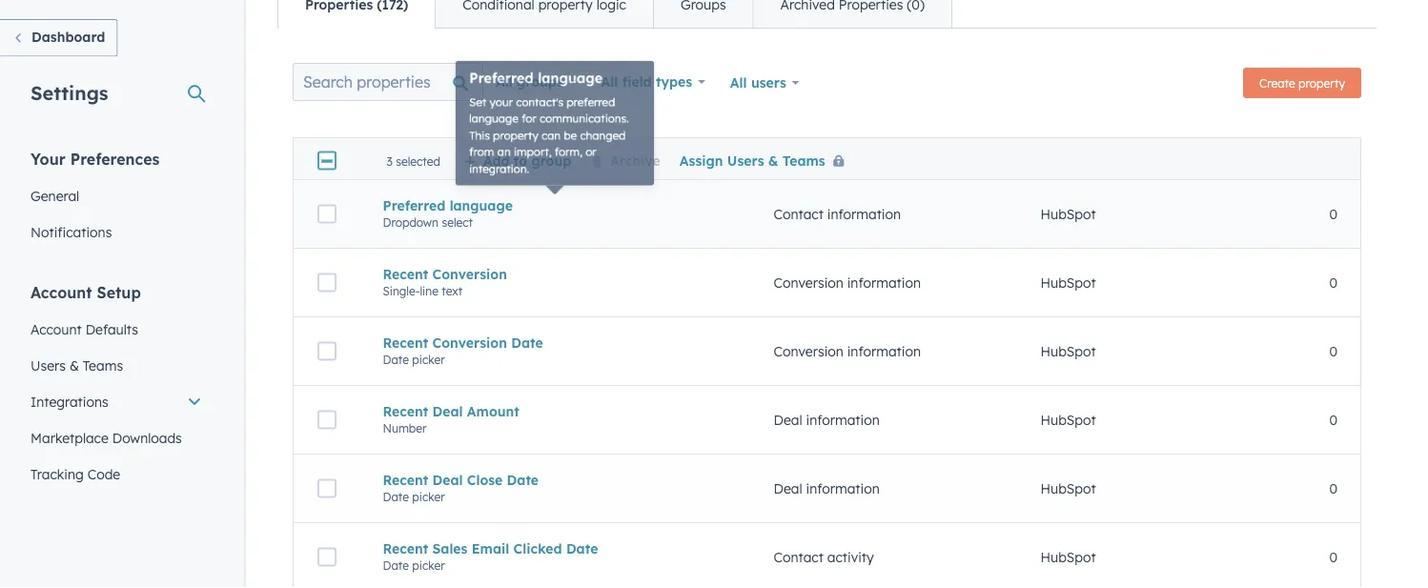 Task type: vqa. For each thing, say whether or not it's contained in the screenshot.


Task type: describe. For each thing, give the bounding box(es) containing it.
information for recent deal amount
[[806, 412, 880, 428]]

all users button
[[718, 63, 812, 103]]

language for preferred language dropdown select
[[450, 197, 513, 214]]

changed
[[577, 136, 617, 148]]

0 vertical spatial &
[[769, 152, 779, 169]]

recent for recent conversion date
[[383, 335, 428, 351]]

dropdown
[[383, 215, 439, 230]]

group
[[532, 152, 572, 169]]

general
[[31, 187, 79, 204]]

teams inside account setup element
[[83, 357, 123, 374]]

0 for preferred language
[[1330, 206, 1338, 222]]

amount
[[467, 403, 520, 420]]

recent conversion date button
[[383, 335, 728, 351]]

add to group button
[[463, 152, 572, 169]]

contact's
[[521, 106, 563, 119]]

picker inside recent conversion date date picker
[[412, 353, 445, 367]]

hubspot for recent deal close date
[[1041, 480, 1097, 497]]

recent sales email clicked date button
[[383, 541, 728, 557]]

types
[[656, 73, 693, 90]]

users inside account setup element
[[31, 357, 66, 374]]

form,
[[555, 150, 579, 162]]

deal information for recent deal amount
[[774, 412, 880, 428]]

for
[[526, 121, 539, 133]]

recent for recent deal amount
[[383, 403, 428, 420]]

tracking code link
[[19, 456, 214, 493]]

0 for recent conversion
[[1330, 274, 1338, 291]]

account setup
[[31, 283, 141, 302]]

set
[[481, 106, 495, 119]]

preferred language tooltip
[[469, 77, 642, 186]]

Search search field
[[293, 63, 484, 101]]

users & teams link
[[19, 348, 214, 384]]

archive button
[[591, 152, 661, 169]]

0 for recent deal close date
[[1330, 480, 1338, 497]]

integrations button
[[19, 384, 214, 420]]

your preferences
[[31, 149, 160, 168]]

notifications
[[31, 224, 112, 240]]

single-
[[383, 284, 420, 298]]

3
[[387, 154, 393, 168]]

contact activity
[[774, 549, 874, 566]]

can
[[544, 136, 560, 148]]

integrations
[[31, 393, 108, 410]]

0 for recent conversion date
[[1330, 343, 1338, 360]]

number
[[383, 421, 427, 436]]

tracking code
[[31, 466, 120, 483]]

account setup element
[[19, 282, 214, 565]]

all for all users
[[730, 74, 747, 91]]

hubspot for recent sales email clicked date
[[1041, 549, 1097, 566]]

users & teams
[[31, 357, 123, 374]]

activity
[[828, 549, 874, 566]]

marketplace downloads link
[[19, 420, 214, 456]]

archive
[[611, 152, 661, 169]]

tracking
[[31, 466, 84, 483]]

assign users & teams button
[[680, 152, 852, 169]]

marketplace downloads
[[31, 430, 182, 446]]

all groups button
[[484, 63, 589, 101]]

hubspot for recent conversion
[[1041, 274, 1097, 291]]

text
[[442, 284, 463, 298]]

create property
[[1260, 76, 1346, 90]]

information for recent conversion
[[848, 274, 921, 291]]

preferences
[[70, 149, 160, 168]]

notifications link
[[19, 214, 214, 250]]

all groups
[[496, 73, 564, 90]]

assign
[[680, 152, 723, 169]]

preferred language button
[[383, 197, 728, 214]]

line
[[420, 284, 439, 298]]

all field types
[[601, 73, 693, 90]]

email
[[472, 541, 510, 557]]

account defaults
[[31, 321, 138, 338]]

all for all field types
[[601, 73, 618, 90]]

contact for contact activity
[[774, 549, 824, 566]]

your
[[498, 106, 519, 119]]

language for preferred language set your contact's preferred language for communications. this property can be changed from an import, form, or integration.
[[540, 84, 597, 99]]

this
[[481, 136, 499, 148]]

account defaults link
[[19, 311, 214, 348]]

conversion information for recent conversion date
[[774, 343, 921, 360]]

recent for recent deal close date
[[383, 472, 428, 489]]

hubspot for recent conversion date
[[1041, 343, 1097, 360]]

users
[[751, 74, 787, 91]]

recent for recent sales email clicked date
[[383, 541, 428, 557]]

add
[[483, 152, 510, 169]]

downloads
[[112, 430, 182, 446]]

your preferences element
[[19, 148, 214, 250]]

marketplace
[[31, 430, 109, 446]]

recent conversion date date picker
[[383, 335, 543, 367]]

account for account defaults
[[31, 321, 82, 338]]

close
[[467, 472, 503, 489]]

conversion information for recent conversion
[[774, 274, 921, 291]]

general link
[[19, 178, 214, 214]]

integration.
[[481, 165, 533, 177]]

recent deal close date button
[[383, 472, 728, 489]]



Task type: locate. For each thing, give the bounding box(es) containing it.
1 horizontal spatial property
[[1299, 76, 1346, 90]]

1 horizontal spatial teams
[[783, 152, 826, 169]]

hubspot
[[1041, 206, 1097, 222], [1041, 274, 1097, 291], [1041, 343, 1097, 360], [1041, 412, 1097, 428], [1041, 480, 1097, 497], [1041, 549, 1097, 566]]

preferred for preferred language dropdown select
[[383, 197, 446, 214]]

1 contact from the top
[[774, 206, 824, 222]]

conversion information
[[774, 274, 921, 291], [774, 343, 921, 360]]

contact for contact information
[[774, 206, 824, 222]]

setup
[[97, 283, 141, 302]]

0 horizontal spatial preferred
[[383, 197, 446, 214]]

0 horizontal spatial teams
[[83, 357, 123, 374]]

&
[[769, 152, 779, 169], [70, 357, 79, 374]]

preferred up your
[[481, 84, 537, 99]]

2 conversion information from the top
[[774, 343, 921, 360]]

1 vertical spatial deal information
[[774, 480, 880, 497]]

conversion inside recent conversion date date picker
[[433, 335, 507, 351]]

to
[[514, 152, 528, 169]]

property inside preferred language set your contact's preferred language for communications. this property can be changed from an import, form, or integration.
[[501, 136, 541, 148]]

all users
[[730, 74, 787, 91]]

create property button
[[1244, 68, 1362, 98]]

recent sales email clicked date date picker
[[383, 541, 598, 573]]

0 horizontal spatial all
[[496, 73, 513, 90]]

from
[[481, 150, 502, 162]]

teams up contact information
[[783, 152, 826, 169]]

language down your
[[481, 121, 523, 133]]

picker inside recent deal close date date picker
[[412, 490, 445, 504]]

2 deal information from the top
[[774, 480, 880, 497]]

2 account from the top
[[31, 321, 82, 338]]

sales
[[433, 541, 468, 557]]

all
[[496, 73, 513, 90], [601, 73, 618, 90], [730, 74, 747, 91]]

& inside account setup element
[[70, 357, 79, 374]]

an
[[505, 150, 517, 162]]

recent conversion button
[[383, 266, 728, 283]]

1 vertical spatial users
[[31, 357, 66, 374]]

assign users & teams
[[680, 152, 826, 169]]

preferred inside preferred language set your contact's preferred language for communications. this property can be changed from an import, form, or integration.
[[481, 84, 537, 99]]

hubspot for recent deal amount
[[1041, 412, 1097, 428]]

6 hubspot from the top
[[1041, 549, 1097, 566]]

contact left activity
[[774, 549, 824, 566]]

4 recent from the top
[[383, 472, 428, 489]]

0 vertical spatial teams
[[783, 152, 826, 169]]

contact
[[774, 206, 824, 222], [774, 549, 824, 566]]

or
[[582, 150, 591, 162]]

your
[[31, 149, 66, 168]]

tab panel containing all groups
[[278, 28, 1377, 588]]

recent deal close date date picker
[[383, 472, 539, 504]]

4 0 from the top
[[1330, 412, 1338, 428]]

all left field
[[601, 73, 618, 90]]

1 vertical spatial account
[[31, 321, 82, 338]]

contact down assign users & teams button
[[774, 206, 824, 222]]

0 horizontal spatial property
[[501, 136, 541, 148]]

defaults
[[86, 321, 138, 338]]

deal information
[[774, 412, 880, 428], [774, 480, 880, 497]]

recent left sales
[[383, 541, 428, 557]]

picker up sales
[[412, 490, 445, 504]]

account for account setup
[[31, 283, 92, 302]]

0 vertical spatial picker
[[412, 353, 445, 367]]

2 recent from the top
[[383, 335, 428, 351]]

2 contact from the top
[[774, 549, 824, 566]]

& up integrations
[[70, 357, 79, 374]]

1 0 from the top
[[1330, 206, 1338, 222]]

field
[[622, 73, 652, 90]]

5 recent from the top
[[383, 541, 428, 557]]

account
[[31, 283, 92, 302], [31, 321, 82, 338]]

0 vertical spatial property
[[1299, 76, 1346, 90]]

preferred
[[481, 84, 537, 99], [383, 197, 446, 214]]

deal inside "recent deal amount number"
[[433, 403, 463, 420]]

1 vertical spatial picker
[[412, 490, 445, 504]]

account up users & teams
[[31, 321, 82, 338]]

3 recent from the top
[[383, 403, 428, 420]]

all for all groups
[[496, 73, 513, 90]]

2 vertical spatial picker
[[412, 559, 445, 573]]

groups
[[517, 73, 564, 90]]

preferred for preferred language set your contact's preferred language for communications. this property can be changed from an import, form, or integration.
[[481, 84, 537, 99]]

tab list
[[278, 0, 953, 29]]

teams
[[783, 152, 826, 169], [83, 357, 123, 374]]

1 picker from the top
[[412, 353, 445, 367]]

conversion
[[433, 266, 507, 283], [774, 274, 844, 291], [433, 335, 507, 351], [774, 343, 844, 360]]

import,
[[519, 150, 552, 162]]

2 picker from the top
[[412, 490, 445, 504]]

1 vertical spatial language
[[481, 121, 523, 133]]

1 vertical spatial preferred
[[383, 197, 446, 214]]

dashboard link
[[0, 19, 118, 57]]

settings
[[31, 81, 108, 104]]

recent down "single-"
[[383, 335, 428, 351]]

picker down sales
[[412, 559, 445, 573]]

teams down defaults
[[83, 357, 123, 374]]

0 vertical spatial language
[[540, 84, 597, 99]]

property
[[1299, 76, 1346, 90], [501, 136, 541, 148]]

users
[[728, 152, 764, 169], [31, 357, 66, 374]]

recent inside "recent deal amount number"
[[383, 403, 428, 420]]

conversion inside recent conversion single-line text
[[433, 266, 507, 283]]

1 horizontal spatial preferred
[[481, 84, 537, 99]]

1 horizontal spatial users
[[728, 152, 764, 169]]

1 hubspot from the top
[[1041, 206, 1097, 222]]

selected
[[396, 154, 441, 168]]

2 vertical spatial language
[[450, 197, 513, 214]]

0 vertical spatial account
[[31, 283, 92, 302]]

0 for recent sales email clicked date
[[1330, 549, 1338, 566]]

recent conversion single-line text
[[383, 266, 507, 298]]

all left the users on the top right
[[730, 74, 747, 91]]

1 vertical spatial conversion information
[[774, 343, 921, 360]]

1 horizontal spatial all
[[601, 73, 618, 90]]

0 horizontal spatial users
[[31, 357, 66, 374]]

property right create
[[1299, 76, 1346, 90]]

3 0 from the top
[[1330, 343, 1338, 360]]

language up select
[[450, 197, 513, 214]]

deal
[[433, 403, 463, 420], [774, 412, 803, 428], [433, 472, 463, 489], [774, 480, 803, 497]]

recent for recent conversion
[[383, 266, 428, 283]]

all inside all field types popup button
[[601, 73, 618, 90]]

1 recent from the top
[[383, 266, 428, 283]]

0 vertical spatial users
[[728, 152, 764, 169]]

select
[[442, 215, 473, 230]]

add to group
[[483, 152, 572, 169]]

all up your
[[496, 73, 513, 90]]

users right assign
[[728, 152, 764, 169]]

preferred
[[565, 106, 608, 119]]

recent up number
[[383, 403, 428, 420]]

3 hubspot from the top
[[1041, 343, 1097, 360]]

users inside tab panel
[[728, 152, 764, 169]]

information for preferred language
[[828, 206, 901, 222]]

information for recent conversion date
[[848, 343, 921, 360]]

recent up "single-"
[[383, 266, 428, 283]]

4 hubspot from the top
[[1041, 412, 1097, 428]]

all inside all groups popup button
[[496, 73, 513, 90]]

be
[[563, 136, 574, 148]]

3 selected
[[387, 154, 441, 168]]

information for recent deal close date
[[806, 480, 880, 497]]

2 hubspot from the top
[[1041, 274, 1097, 291]]

preferred language dropdown select
[[383, 197, 513, 230]]

code
[[87, 466, 120, 483]]

1 horizontal spatial &
[[769, 152, 779, 169]]

0 vertical spatial deal information
[[774, 412, 880, 428]]

tab panel
[[278, 28, 1377, 588]]

dashboard
[[31, 29, 105, 45]]

property up an
[[501, 136, 541, 148]]

language inside preferred language dropdown select
[[450, 197, 513, 214]]

0 for recent deal amount
[[1330, 412, 1338, 428]]

recent deal amount number
[[383, 403, 520, 436]]

5 hubspot from the top
[[1041, 480, 1097, 497]]

1 vertical spatial contact
[[774, 549, 824, 566]]

0 vertical spatial preferred
[[481, 84, 537, 99]]

language up preferred
[[540, 84, 597, 99]]

contact information
[[774, 206, 901, 222]]

6 0 from the top
[[1330, 549, 1338, 566]]

1 vertical spatial property
[[501, 136, 541, 148]]

0 vertical spatial contact
[[774, 206, 824, 222]]

recent inside recent conversion date date picker
[[383, 335, 428, 351]]

1 deal information from the top
[[774, 412, 880, 428]]

property inside button
[[1299, 76, 1346, 90]]

users up integrations
[[31, 357, 66, 374]]

1 vertical spatial teams
[[83, 357, 123, 374]]

0 vertical spatial conversion information
[[774, 274, 921, 291]]

preferred inside preferred language dropdown select
[[383, 197, 446, 214]]

hubspot for preferred language
[[1041, 206, 1097, 222]]

& right assign
[[769, 152, 779, 169]]

5 0 from the top
[[1330, 480, 1338, 497]]

3 picker from the top
[[412, 559, 445, 573]]

create
[[1260, 76, 1296, 90]]

information
[[828, 206, 901, 222], [848, 274, 921, 291], [848, 343, 921, 360], [806, 412, 880, 428], [806, 480, 880, 497]]

0 horizontal spatial &
[[70, 357, 79, 374]]

preferred language set your contact's preferred language for communications. this property can be changed from an import, form, or integration.
[[481, 84, 620, 177]]

all field types button
[[589, 63, 718, 101]]

2 0 from the top
[[1330, 274, 1338, 291]]

recent inside recent conversion single-line text
[[383, 266, 428, 283]]

recent inside recent deal close date date picker
[[383, 472, 428, 489]]

2 horizontal spatial all
[[730, 74, 747, 91]]

deal information for recent deal close date
[[774, 480, 880, 497]]

language
[[540, 84, 597, 99], [481, 121, 523, 133], [450, 197, 513, 214]]

deal inside recent deal close date date picker
[[433, 472, 463, 489]]

clicked
[[514, 541, 562, 557]]

preferred up dropdown
[[383, 197, 446, 214]]

picker inside recent sales email clicked date date picker
[[412, 559, 445, 573]]

all inside all users popup button
[[730, 74, 747, 91]]

recent inside recent sales email clicked date date picker
[[383, 541, 428, 557]]

recent
[[383, 266, 428, 283], [383, 335, 428, 351], [383, 403, 428, 420], [383, 472, 428, 489], [383, 541, 428, 557]]

0
[[1330, 206, 1338, 222], [1330, 274, 1338, 291], [1330, 343, 1338, 360], [1330, 412, 1338, 428], [1330, 480, 1338, 497], [1330, 549, 1338, 566]]

1 vertical spatial &
[[70, 357, 79, 374]]

account up account defaults on the left
[[31, 283, 92, 302]]

1 conversion information from the top
[[774, 274, 921, 291]]

recent down number
[[383, 472, 428, 489]]

1 account from the top
[[31, 283, 92, 302]]

communications.
[[542, 121, 620, 133]]

picker up "recent deal amount number"
[[412, 353, 445, 367]]

recent deal amount button
[[383, 403, 728, 420]]

picker
[[412, 353, 445, 367], [412, 490, 445, 504], [412, 559, 445, 573]]



